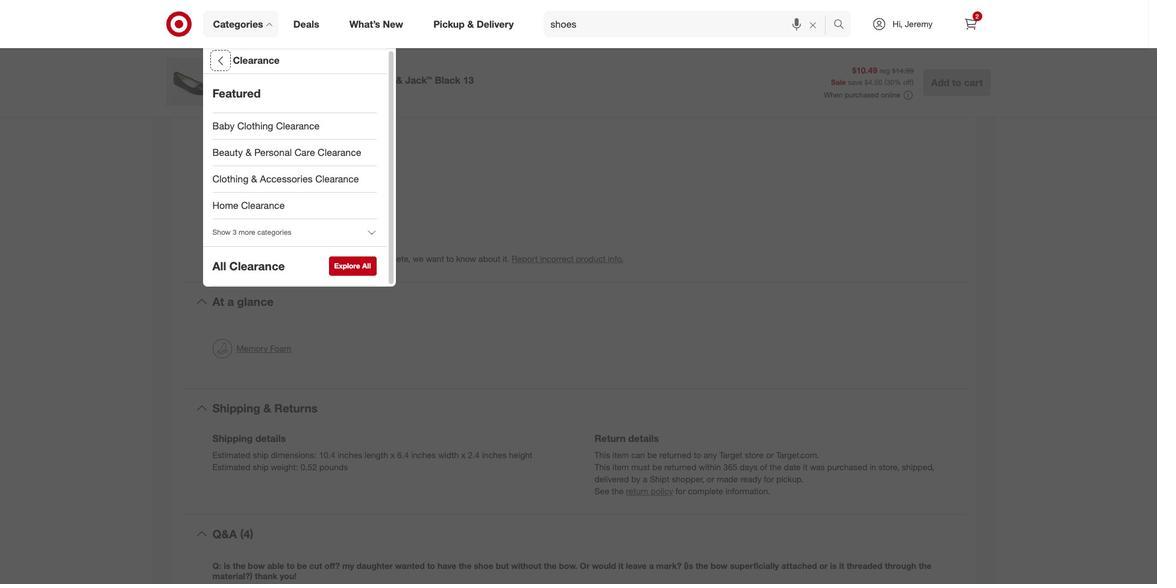 Task type: describe. For each thing, give the bounding box(es) containing it.
shipping for shipping details estimated ship dimensions: 10.4 inches length x 6.4 inches width x 2.4 inches height estimated ship weight: 0.52 pounds
[[213, 433, 253, 445]]

material?)
[[213, 572, 253, 582]]

0 vertical spatial be
[[648, 450, 657, 461]]

the right have
[[459, 561, 472, 572]]

365
[[724, 462, 738, 473]]

you!
[[280, 572, 297, 582]]

details:
[[285, 68, 314, 78]]

1 ship from the top
[[253, 450, 269, 461]]

to right want
[[447, 254, 454, 264]]

we
[[413, 254, 424, 264]]

purchased inside return details this item can be returned to any target store or target.com. this item must be returned within 365 days of the date it was purchased in store, shipped, delivered by a shipt shopper, or made ready for pickup. see the return policy for complete information.
[[828, 462, 868, 473]]

clothing & accessories clearance
[[213, 173, 359, 185]]

1 vertical spatial be
[[653, 462, 662, 473]]

memory foam button
[[213, 336, 291, 362]]

complete
[[688, 487, 724, 497]]

clearance inside 'link'
[[276, 120, 320, 132]]

new
[[383, 18, 403, 30]]

2 inches from the left
[[411, 450, 436, 461]]

baby clothing clearance
[[213, 120, 320, 132]]

by
[[632, 475, 641, 485]]

What can we help you find? suggestions appear below search field
[[544, 11, 837, 37]]

info.
[[608, 254, 624, 264]]

1 vertical spatial returned
[[665, 462, 697, 473]]

delivery
[[477, 18, 514, 30]]

q:
[[213, 561, 221, 572]]

1 x from the left
[[391, 450, 395, 461]]

footwear for footwear outsole details: flocked outsole
[[213, 68, 250, 78]]

show 3 more categories button
[[203, 219, 386, 246]]

save
[[848, 78, 863, 87]]

item
[[213, 178, 230, 188]]

show 3 more categories
[[213, 228, 292, 237]]

0 vertical spatial cat
[[262, 58, 277, 71]]

when purchased online
[[824, 91, 901, 100]]

)
[[912, 78, 914, 87]]

shipping for shipping & returns
[[213, 402, 260, 416]]

: for 86795959
[[232, 104, 235, 115]]

without
[[511, 561, 542, 572]]

memory foam
[[237, 344, 291, 354]]

13
[[463, 74, 474, 86]]

categories
[[257, 228, 292, 237]]

0 vertical spatial purchased
[[845, 91, 879, 100]]

clearance down "show 3 more categories"
[[229, 259, 285, 273]]

pickup.
[[777, 475, 804, 485]]

can
[[631, 450, 645, 461]]

1 is from the left
[[224, 561, 230, 572]]

1 horizontal spatial all
[[362, 262, 371, 271]]

or
[[580, 561, 590, 572]]

home clearance link
[[203, 193, 386, 219]]

flocked
[[316, 68, 346, 78]]

the up material?) in the bottom left of the page
[[233, 561, 246, 572]]

daughter
[[357, 561, 393, 572]]

shipt
[[650, 475, 670, 485]]

jack™
[[405, 74, 432, 86]]

home
[[213, 200, 239, 212]]

ready
[[741, 475, 762, 485]]

the right of on the right bottom of the page
[[770, 462, 782, 473]]

it inside return details this item can be returned to any target store or target.com. this item must be returned within 365 days of the date it was purchased in store, shipped, delivered by a shipt shopper, or made ready for pickup. see the return policy for complete information.
[[803, 462, 808, 473]]

2 estimated from the top
[[213, 462, 251, 473]]

sale
[[831, 78, 846, 87]]

beauty & personal care clearance
[[213, 147, 361, 159]]

1 estimated from the top
[[213, 450, 251, 461]]

shipping & returns
[[213, 402, 318, 416]]

accurate
[[328, 254, 361, 264]]

target
[[720, 450, 743, 461]]

a inside return details this item can be returned to any target store or target.com. this item must be returned within 365 days of the date it was purchased in store, shipped, delivered by a shipt shopper, or made ready for pickup. see the return policy for complete information.
[[643, 475, 648, 485]]

& left the jack™
[[396, 74, 403, 86]]

add to cart
[[932, 76, 983, 89]]

the right if
[[220, 254, 232, 264]]

(4)
[[240, 528, 254, 541]]

2 x from the left
[[461, 450, 466, 461]]

tcin
[[213, 104, 232, 115]]

off?
[[325, 561, 340, 572]]

clearance right 093- at the top left of page
[[315, 173, 359, 185]]

q&a (4)
[[213, 528, 254, 541]]

q&a
[[213, 528, 237, 541]]

store,
[[879, 462, 900, 473]]

foam
[[270, 344, 291, 354]]

product
[[576, 254, 606, 264]]

the left bow. at the bottom
[[544, 561, 557, 572]]

black
[[435, 74, 461, 86]]

if the item details above aren't accurate or complete, we want to know about it. report incorrect product info.
[[213, 254, 624, 264]]

item number (dpci) : 093-09-5869
[[213, 178, 346, 188]]

0 vertical spatial for
[[764, 475, 774, 485]]

reg
[[880, 67, 890, 76]]

explore all link
[[329, 257, 377, 276]]

shoe
[[474, 561, 494, 572]]

add
[[932, 76, 950, 89]]

: for 196983114145
[[231, 141, 233, 152]]

$14.99
[[892, 67, 914, 76]]

explore
[[334, 262, 360, 271]]

or down within
[[707, 475, 715, 485]]

care
[[295, 147, 315, 159]]

: left 093- at the top left of page
[[293, 178, 295, 188]]

clearance up outsole
[[233, 54, 280, 66]]

clearance inside "link"
[[318, 147, 361, 159]]

origin
[[213, 215, 237, 225]]

online
[[881, 91, 901, 100]]

length
[[365, 450, 388, 461]]

& left jack
[[280, 58, 286, 71]]

a inside dropdown button
[[227, 295, 234, 309]]

flats
[[346, 74, 368, 86]]

0 vertical spatial item
[[234, 254, 250, 264]]

0 horizontal spatial all
[[213, 259, 226, 273]]

the right through
[[919, 561, 932, 572]]

$
[[865, 78, 869, 87]]

cut
[[309, 561, 322, 572]]

clearance up imported
[[241, 200, 285, 212]]

to inside add to cart button
[[953, 76, 962, 89]]

q: is the bow able to be cut off? my daughter wanted to have the shoe but without the bow. or would it leave a mark? (is the bow superficially attached or is it threaded through the material?) thank you!
[[213, 561, 932, 582]]

5869
[[328, 178, 346, 188]]

pickup & delivery link
[[423, 11, 529, 37]]

the right (is
[[696, 561, 709, 572]]

origin : imported
[[213, 215, 277, 225]]

off
[[904, 78, 912, 87]]

outsole
[[253, 68, 282, 78]]

1 vertical spatial clothing
[[213, 173, 249, 185]]

deals link
[[283, 11, 334, 37]]

2 horizontal spatial it
[[840, 561, 845, 572]]

upc : 196983114145
[[213, 141, 292, 152]]

openness:
[[268, 31, 310, 41]]



Task type: locate. For each thing, give the bounding box(es) containing it.
the
[[220, 254, 232, 264], [770, 462, 782, 473], [612, 487, 624, 497], [233, 561, 246, 572], [459, 561, 472, 572], [544, 561, 557, 572], [696, 561, 709, 572], [919, 561, 932, 572]]

or right explore
[[363, 254, 371, 264]]

inches
[[338, 450, 362, 461], [411, 450, 436, 461], [482, 450, 507, 461]]

for down of on the right bottom of the page
[[764, 475, 774, 485]]

a right by
[[643, 475, 648, 485]]

shipping details estimated ship dimensions: 10.4 inches length x 6.4 inches width x 2.4 inches height estimated ship weight: 0.52 pounds
[[213, 433, 533, 473]]

: up more
[[237, 215, 239, 225]]

6.4
[[397, 450, 409, 461]]

report incorrect product info. button
[[512, 253, 624, 265]]

width
[[438, 450, 459, 461]]

& for accessories
[[251, 173, 257, 185]]

number
[[233, 178, 265, 188]]

personal
[[254, 147, 292, 159]]

made
[[717, 475, 738, 485]]

returned
[[660, 450, 692, 461], [665, 462, 697, 473]]

1 horizontal spatial bow
[[711, 561, 728, 572]]

& inside pickup & delivery link
[[468, 18, 474, 30]]

2 horizontal spatial inches
[[482, 450, 507, 461]]

search button
[[829, 11, 858, 40]]

estimated down shipping & returns
[[213, 450, 251, 461]]

& inside shipping & returns dropdown button
[[263, 402, 271, 416]]

this up delivered
[[595, 462, 610, 473]]

purchased down the $
[[845, 91, 879, 100]]

clothing inside 'link'
[[237, 120, 273, 132]]

x left 6.4
[[391, 450, 395, 461]]

2 vertical spatial be
[[297, 561, 307, 572]]

ship left weight:
[[253, 462, 269, 473]]

2 footwear from the top
[[213, 68, 250, 78]]

$10.49 reg $14.99 sale save $ 4.50 ( 30 % off )
[[831, 65, 914, 87]]

shipping & returns button
[[181, 390, 967, 428]]

details up can
[[629, 433, 659, 445]]

the down delivered
[[612, 487, 624, 497]]

0 horizontal spatial for
[[676, 487, 686, 497]]

1 vertical spatial footwear
[[213, 68, 250, 78]]

& right beauty
[[246, 147, 252, 159]]

explore all
[[334, 262, 371, 271]]

x left '2.4'
[[461, 450, 466, 461]]

0 vertical spatial clothing
[[237, 120, 273, 132]]

but
[[496, 561, 509, 572]]

within
[[699, 462, 721, 473]]

0 vertical spatial returned
[[660, 450, 692, 461]]

cat right -
[[377, 74, 393, 86]]

to left have
[[427, 561, 435, 572]]

footwear toe openness:
[[213, 31, 310, 41]]

1 horizontal spatial it
[[803, 462, 808, 473]]

what's
[[350, 18, 380, 30]]

0 horizontal spatial it
[[619, 561, 624, 572]]

details for return
[[629, 433, 659, 445]]

1 this from the top
[[595, 450, 610, 461]]

0 horizontal spatial is
[[224, 561, 230, 572]]

pickup
[[434, 18, 465, 30]]

to inside return details this item can be returned to any target store or target.com. this item must be returned within 365 days of the date it was purchased in store, shipped, delivered by a shipt shopper, or made ready for pickup. see the return policy for complete information.
[[694, 450, 702, 461]]

be inside q: is the bow able to be cut off? my daughter wanted to have the shoe but without the bow. or would it leave a mark? (is the bow superficially attached or is it threaded through the material?) thank you!
[[297, 561, 307, 572]]

beauty
[[213, 147, 243, 159]]

0 vertical spatial ship
[[253, 450, 269, 461]]

details inside shipping details estimated ship dimensions: 10.4 inches length x 6.4 inches width x 2.4 inches height estimated ship weight: 0.52 pounds
[[255, 433, 286, 445]]

1 horizontal spatial inches
[[411, 450, 436, 461]]

outsole
[[349, 68, 378, 78]]

1 bow from the left
[[248, 561, 265, 572]]

1 horizontal spatial is
[[830, 561, 837, 572]]

able
[[267, 561, 284, 572]]

above
[[280, 254, 303, 264]]

2 ship from the top
[[253, 462, 269, 473]]

to right add
[[953, 76, 962, 89]]

baby clothing clearance link
[[203, 113, 386, 140]]

ship left dimensions:
[[253, 450, 269, 461]]

1 horizontal spatial for
[[764, 475, 774, 485]]

clearance up beauty & personal care clearance "link"
[[276, 120, 320, 132]]

2 vertical spatial a
[[649, 561, 654, 572]]

footwear down the categories
[[213, 31, 250, 41]]

3
[[233, 228, 237, 237]]

or right attached
[[820, 561, 828, 572]]

a right leave
[[649, 561, 654, 572]]

be right can
[[648, 450, 657, 461]]

q&a (4) button
[[181, 516, 967, 554]]

: down baby
[[231, 141, 233, 152]]

home clearance
[[213, 200, 285, 212]]

cart
[[965, 76, 983, 89]]

& right 'pickup'
[[468, 18, 474, 30]]

1 vertical spatial cat
[[377, 74, 393, 86]]

bow right (is
[[711, 561, 728, 572]]

when
[[824, 91, 843, 100]]

upc
[[213, 141, 231, 152]]

be left the cut
[[297, 561, 307, 572]]

item up delivered
[[613, 462, 629, 473]]

clothing down 86795959
[[237, 120, 273, 132]]

2 this from the top
[[595, 462, 610, 473]]

0 vertical spatial shipping
[[213, 402, 260, 416]]

girls'
[[224, 74, 248, 86]]

estimated left weight:
[[213, 462, 251, 473]]

09-
[[315, 178, 328, 188]]

wanted
[[395, 561, 425, 572]]

2 bow from the left
[[711, 561, 728, 572]]

it left 'was'
[[803, 462, 808, 473]]

was
[[810, 462, 825, 473]]

0 vertical spatial estimated
[[213, 450, 251, 461]]

pounds
[[319, 462, 348, 473]]

it
[[803, 462, 808, 473], [619, 561, 624, 572], [840, 561, 845, 572]]

ballet
[[317, 74, 343, 86]]

cat right all on the left top of the page
[[262, 58, 277, 71]]

this down "return"
[[595, 450, 610, 461]]

inches right 6.4
[[411, 450, 436, 461]]

shipping down shipping & returns
[[213, 433, 253, 445]]

1 horizontal spatial a
[[643, 475, 648, 485]]

0.52
[[301, 462, 317, 473]]

at a glance
[[213, 295, 274, 309]]

tcin : 86795959
[[213, 104, 275, 115]]

shipping
[[213, 402, 260, 416], [213, 433, 253, 445]]

what's new link
[[339, 11, 419, 37]]

search
[[829, 19, 858, 31]]

want
[[426, 254, 444, 264]]

2 horizontal spatial a
[[649, 561, 654, 572]]

3 inches from the left
[[482, 450, 507, 461]]

categories link
[[203, 11, 278, 37]]

shipping inside shipping details estimated ship dimensions: 10.4 inches length x 6.4 inches width x 2.4 inches height estimated ship weight: 0.52 pounds
[[213, 433, 253, 445]]

0 horizontal spatial inches
[[338, 450, 362, 461]]

policy
[[651, 487, 673, 497]]

information.
[[726, 487, 770, 497]]

returns
[[275, 402, 318, 416]]

target.com.
[[776, 450, 819, 461]]

1 vertical spatial for
[[676, 487, 686, 497]]

: for imported
[[237, 215, 239, 225]]

jack
[[288, 58, 309, 71]]

item left can
[[613, 450, 629, 461]]

item down more
[[234, 254, 250, 264]]

return
[[595, 433, 626, 445]]

0 horizontal spatial bow
[[248, 561, 265, 572]]

1 shipping from the top
[[213, 402, 260, 416]]

bow up thank
[[248, 561, 265, 572]]

is right q:
[[224, 561, 230, 572]]

be
[[648, 450, 657, 461], [653, 462, 662, 473], [297, 561, 307, 572]]

hi,
[[893, 19, 903, 29]]

see
[[595, 487, 610, 497]]

details inside return details this item can be returned to any target store or target.com. this item must be returned within 365 days of the date it was purchased in store, shipped, delivered by a shipt shopper, or made ready for pickup. see the return policy for complete information.
[[629, 433, 659, 445]]

purchased left in
[[828, 462, 868, 473]]

it left leave
[[619, 561, 624, 572]]

1 vertical spatial estimated
[[213, 462, 251, 473]]

beauty & personal care clearance link
[[203, 140, 386, 166]]

(is
[[684, 561, 693, 572]]

clothing down beauty
[[213, 173, 249, 185]]

1 vertical spatial ship
[[253, 462, 269, 473]]

2 vertical spatial item
[[613, 462, 629, 473]]

& inside beauty & personal care clearance "link"
[[246, 147, 252, 159]]

mark?
[[656, 561, 682, 572]]

inches right '2.4'
[[482, 450, 507, 461]]

a inside q: is the bow able to be cut off? my daughter wanted to have the shoe but without the bow. or would it leave a mark? (is the bow superficially attached or is it threaded through the material?) thank you!
[[649, 561, 654, 572]]

& for personal
[[246, 147, 252, 159]]

0 vertical spatial a
[[227, 295, 234, 309]]

image of girls' diana slip-on ballet flats - cat & jack™ black 13 image
[[166, 58, 215, 106]]

categories
[[213, 18, 263, 30]]

add to cart button
[[924, 69, 991, 96]]

shop all cat & jack girls' diana slip-on ballet flats - cat & jack™ black 13
[[224, 58, 474, 86]]

all
[[250, 58, 259, 71]]

all down show
[[213, 259, 226, 273]]

dimensions:
[[271, 450, 317, 461]]

to up you!
[[287, 561, 295, 572]]

for down "shopper,"
[[676, 487, 686, 497]]

complete,
[[373, 254, 411, 264]]

2 link
[[958, 11, 984, 37]]

it left threaded on the right of page
[[840, 561, 845, 572]]

1 vertical spatial purchased
[[828, 462, 868, 473]]

2 shipping from the top
[[213, 433, 253, 445]]

aren't
[[305, 254, 326, 264]]

or up of on the right bottom of the page
[[766, 450, 774, 461]]

1 vertical spatial this
[[595, 462, 610, 473]]

0 horizontal spatial x
[[391, 450, 395, 461]]

1 vertical spatial item
[[613, 450, 629, 461]]

or inside q: is the bow able to be cut off? my daughter wanted to have the shoe but without the bow. or would it leave a mark? (is the bow superficially attached or is it threaded through the material?) thank you!
[[820, 561, 828, 572]]

details left above
[[253, 254, 277, 264]]

weight:
[[271, 462, 298, 473]]

details up dimensions:
[[255, 433, 286, 445]]

1 vertical spatial shipping
[[213, 433, 253, 445]]

in
[[870, 462, 877, 473]]

& left the (dpci)
[[251, 173, 257, 185]]

& left returns on the bottom
[[263, 402, 271, 416]]

1 horizontal spatial cat
[[377, 74, 393, 86]]

& for delivery
[[468, 18, 474, 30]]

1 footwear from the top
[[213, 31, 250, 41]]

store
[[745, 450, 764, 461]]

& inside "clothing & accessories clearance" link
[[251, 173, 257, 185]]

be up shipt
[[653, 462, 662, 473]]

1 horizontal spatial x
[[461, 450, 466, 461]]

shipping left returns on the bottom
[[213, 402, 260, 416]]

details
[[253, 254, 277, 264], [255, 433, 286, 445], [629, 433, 659, 445]]

to left any
[[694, 450, 702, 461]]

all right explore
[[362, 262, 371, 271]]

a right at
[[227, 295, 234, 309]]

: down featured
[[232, 104, 235, 115]]

details for shipping
[[255, 433, 286, 445]]

-
[[371, 74, 375, 86]]

is left threaded on the right of page
[[830, 561, 837, 572]]

incorrect
[[540, 254, 574, 264]]

clearance up 5869
[[318, 147, 361, 159]]

1 inches from the left
[[338, 450, 362, 461]]

would
[[592, 561, 616, 572]]

item
[[234, 254, 250, 264], [613, 450, 629, 461], [613, 462, 629, 473]]

2
[[976, 13, 979, 20]]

& for returns
[[263, 402, 271, 416]]

deals
[[293, 18, 319, 30]]

at
[[213, 295, 224, 309]]

shipping inside dropdown button
[[213, 402, 260, 416]]

diana
[[251, 74, 277, 86]]

footwear for footwear toe openness:
[[213, 31, 250, 41]]

it.
[[503, 254, 510, 264]]

2 is from the left
[[830, 561, 837, 572]]

1 vertical spatial a
[[643, 475, 648, 485]]

0 horizontal spatial a
[[227, 295, 234, 309]]

featured
[[213, 86, 261, 100]]

0 vertical spatial this
[[595, 450, 610, 461]]

bow
[[248, 561, 265, 572], [711, 561, 728, 572]]

0 vertical spatial footwear
[[213, 31, 250, 41]]

0 horizontal spatial cat
[[262, 58, 277, 71]]

footwear up featured
[[213, 68, 250, 78]]

inches up "pounds"
[[338, 450, 362, 461]]



Task type: vqa. For each thing, say whether or not it's contained in the screenshot.
be to the bottom
yes



